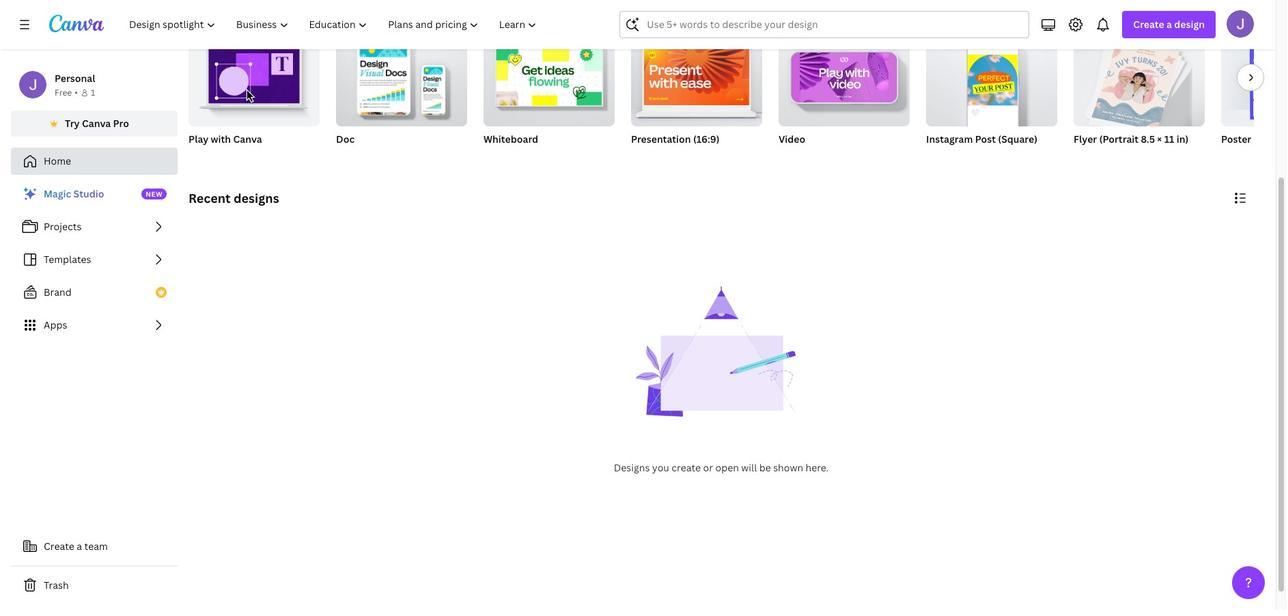 Task type: describe. For each thing, give the bounding box(es) containing it.
projects link
[[11, 213, 178, 241]]

create for create a design
[[1134, 18, 1165, 31]]

magic
[[44, 187, 71, 200]]

brand link
[[11, 279, 178, 306]]

11
[[1165, 133, 1175, 146]]

in)
[[1178, 133, 1190, 146]]

might
[[214, 1, 249, 17]]

presentation
[[632, 133, 691, 146]]

personal
[[55, 72, 95, 85]]

a for design
[[1167, 18, 1173, 31]]

you might want to try...
[[189, 1, 326, 17]]

you
[[653, 461, 670, 474]]

recent
[[189, 190, 231, 206]]

will
[[742, 461, 757, 474]]

× inside poster (18 × 24 in portrait) group
[[1271, 133, 1276, 146]]

to
[[284, 1, 297, 17]]

projects
[[44, 220, 82, 233]]

group for whiteboard
[[484, 28, 615, 126]]

flyer
[[1074, 133, 1098, 146]]

create a design button
[[1123, 11, 1217, 38]]

trash link
[[11, 572, 178, 599]]

canva inside button
[[82, 117, 111, 130]]

7 group from the left
[[1222, 28, 1287, 126]]

play
[[189, 133, 209, 146]]

Search search field
[[647, 12, 1003, 38]]

whiteboard group
[[484, 28, 615, 163]]

group for instagram post (square)
[[927, 28, 1058, 126]]

list containing magic studio
[[11, 180, 178, 339]]

play with canva
[[189, 133, 262, 146]]

templates
[[44, 253, 91, 266]]

new
[[146, 189, 163, 199]]

video
[[779, 133, 806, 146]]

designs
[[614, 461, 650, 474]]

post
[[976, 133, 996, 146]]

(16:9)
[[694, 133, 720, 146]]

try canva pro
[[65, 117, 129, 130]]

24
[[1278, 133, 1287, 146]]

designs
[[234, 190, 279, 206]]

magic studio
[[44, 187, 104, 200]]

top level navigation element
[[120, 11, 549, 38]]

shown
[[774, 461, 804, 474]]

canva inside group
[[233, 133, 262, 146]]

video group
[[779, 28, 910, 163]]

group for flyer (portrait 8.5 × 11 in)
[[1074, 28, 1206, 131]]

group for presentation (16:9)
[[632, 28, 763, 126]]

design
[[1175, 18, 1206, 31]]

free •
[[55, 87, 78, 98]]

be
[[760, 461, 771, 474]]

poster
[[1222, 133, 1252, 146]]

flyer (portrait 8.5 × 11 in) group
[[1074, 28, 1206, 163]]

create for create a team
[[44, 540, 74, 553]]

× inside flyer (portrait 8.5 × 11 in) group
[[1158, 133, 1163, 146]]

group for doc
[[336, 28, 467, 126]]

free
[[55, 87, 72, 98]]



Task type: locate. For each thing, give the bounding box(es) containing it.
0 vertical spatial a
[[1167, 18, 1173, 31]]

1 group from the left
[[336, 28, 467, 126]]

templates link
[[11, 246, 178, 273]]

try
[[198, 34, 212, 44], [65, 117, 80, 130]]

1 horizontal spatial create
[[1134, 18, 1165, 31]]

a inside dropdown button
[[1167, 18, 1173, 31]]

trash
[[44, 579, 69, 592]]

try...
[[300, 1, 326, 17]]

0 vertical spatial try
[[198, 34, 212, 44]]

pro
[[113, 117, 129, 130]]

canva right with
[[233, 133, 262, 146]]

instagram post (square) group
[[927, 28, 1058, 163]]

or
[[704, 461, 714, 474]]

0 horizontal spatial canva
[[82, 117, 111, 130]]

canva
[[82, 117, 111, 130], [233, 133, 262, 146]]

whiteboard
[[484, 133, 539, 146]]

(18
[[1255, 133, 1269, 146]]

0 horizontal spatial a
[[77, 540, 82, 553]]

create a design
[[1134, 18, 1206, 31]]

×
[[1158, 133, 1163, 146], [1271, 133, 1276, 146]]

canva left pro on the top of page
[[82, 117, 111, 130]]

6 group from the left
[[1074, 28, 1206, 131]]

1 horizontal spatial canva
[[233, 133, 262, 146]]

here.
[[806, 461, 829, 474]]

1 vertical spatial create
[[44, 540, 74, 553]]

designs you create or open will be shown here.
[[614, 461, 829, 474]]

1 horizontal spatial a
[[1167, 18, 1173, 31]]

a for team
[[77, 540, 82, 553]]

0 horizontal spatial ×
[[1158, 133, 1163, 146]]

1 vertical spatial a
[[77, 540, 82, 553]]

presentation (16:9)
[[632, 133, 720, 146]]

play with canva group
[[189, 28, 320, 147]]

try down you
[[198, 34, 212, 44]]

try for try canva pro
[[65, 117, 80, 130]]

open
[[716, 461, 739, 474]]

you
[[189, 1, 211, 17]]

studio
[[74, 187, 104, 200]]

(square)
[[999, 133, 1038, 146]]

try canva pro button
[[11, 111, 178, 137]]

jacob simon image
[[1228, 10, 1255, 38]]

list
[[11, 180, 178, 339]]

create a team button
[[11, 533, 178, 560]]

5 group from the left
[[927, 28, 1058, 126]]

× left the 11
[[1158, 133, 1163, 146]]

a left design
[[1167, 18, 1173, 31]]

0 vertical spatial create
[[1134, 18, 1165, 31]]

0 horizontal spatial create
[[44, 540, 74, 553]]

try for try
[[198, 34, 212, 44]]

poster (18 × 24 in portrait) group
[[1222, 28, 1287, 163]]

None search field
[[620, 11, 1030, 38]]

create left design
[[1134, 18, 1165, 31]]

flyer (portrait 8.5 × 11 in)
[[1074, 133, 1190, 146]]

apps link
[[11, 312, 178, 339]]

team
[[84, 540, 108, 553]]

1 vertical spatial try
[[65, 117, 80, 130]]

home link
[[11, 148, 178, 175]]

poster (18 × 24
[[1222, 133, 1287, 146]]

3 group from the left
[[632, 28, 763, 126]]

a left team
[[77, 540, 82, 553]]

1
[[91, 87, 95, 98]]

a
[[1167, 18, 1173, 31], [77, 540, 82, 553]]

group
[[336, 28, 467, 126], [484, 28, 615, 126], [632, 28, 763, 126], [779, 28, 910, 126], [927, 28, 1058, 126], [1074, 28, 1206, 131], [1222, 28, 1287, 126]]

create inside button
[[44, 540, 74, 553]]

want
[[252, 1, 281, 17]]

create a team
[[44, 540, 108, 553]]

create left team
[[44, 540, 74, 553]]

0 vertical spatial canva
[[82, 117, 111, 130]]

brand
[[44, 286, 72, 299]]

a inside button
[[77, 540, 82, 553]]

create
[[672, 461, 701, 474]]

0 horizontal spatial try
[[65, 117, 80, 130]]

with
[[211, 133, 231, 146]]

instagram
[[927, 133, 974, 146]]

presentation (16:9) group
[[632, 28, 763, 163]]

1 vertical spatial canva
[[233, 133, 262, 146]]

1 horizontal spatial try
[[198, 34, 212, 44]]

try inside try canva pro button
[[65, 117, 80, 130]]

(portrait
[[1100, 133, 1139, 146]]

1 horizontal spatial ×
[[1271, 133, 1276, 146]]

1 × from the left
[[1158, 133, 1163, 146]]

home
[[44, 154, 71, 167]]

2 × from the left
[[1271, 133, 1276, 146]]

doc group
[[336, 28, 467, 163]]

2 group from the left
[[484, 28, 615, 126]]

create
[[1134, 18, 1165, 31], [44, 540, 74, 553]]

recent designs
[[189, 190, 279, 206]]

apps
[[44, 318, 67, 331]]

4 group from the left
[[779, 28, 910, 126]]

•
[[75, 87, 78, 98]]

try down "•"
[[65, 117, 80, 130]]

instagram post (square)
[[927, 133, 1038, 146]]

try inside play with canva group
[[198, 34, 212, 44]]

doc
[[336, 133, 355, 146]]

8.5
[[1142, 133, 1156, 146]]

× left 24
[[1271, 133, 1276, 146]]

group for video
[[779, 28, 910, 126]]

create inside dropdown button
[[1134, 18, 1165, 31]]



Task type: vqa. For each thing, say whether or not it's contained in the screenshot.
back to school
no



